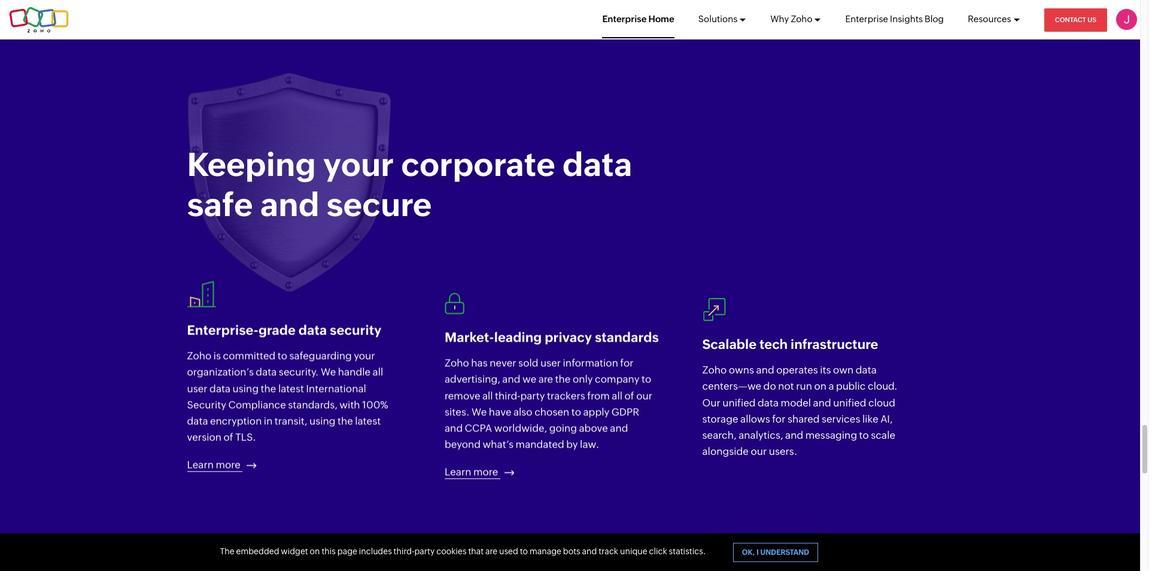 Task type: describe. For each thing, give the bounding box(es) containing it.
0 horizontal spatial using
[[233, 382, 259, 394]]

third- inside the zoho has never sold user information for advertising, and we are the only company to remove all third-party trackers from all of our sites. we have also chosen to apply gdpr and ccpa worldwide, going above and beyond what's mandated by law.
[[495, 389, 521, 401]]

tech
[[760, 337, 788, 352]]

your inside zoho is committed to safeguarding your organization's data security. we handle all user data using the latest international security compliance standards, with 100% data encryption in transit, using the latest version of tls.
[[354, 350, 375, 362]]

ok, i understand
[[742, 549, 810, 557]]

contact us link
[[1045, 8, 1108, 32]]

standards,
[[288, 399, 338, 411]]

is
[[214, 350, 221, 362]]

are inside the zoho has never sold user information for advertising, and we are the only company to remove all third-party trackers from all of our sites. we have also chosen to apply gdpr and ccpa worldwide, going above and beyond what's mandated by law.
[[539, 373, 553, 385]]

keeping your corporate data safe and secure
[[187, 146, 633, 223]]

version
[[187, 431, 222, 443]]

public
[[837, 381, 866, 393]]

has
[[471, 356, 488, 368]]

enterprise for enterprise insights blog
[[846, 14, 889, 24]]

operates
[[777, 364, 819, 376]]

own
[[834, 364, 854, 376]]

security
[[330, 323, 382, 337]]

and down sites.
[[445, 422, 463, 434]]

international
[[306, 382, 366, 394]]

our inside the zoho has never sold user information for advertising, and we are the only company to remove all third-party trackers from all of our sites. we have also chosen to apply gdpr and ccpa worldwide, going above and beyond what's mandated by law.
[[637, 389, 653, 401]]

from
[[588, 389, 610, 401]]

services
[[822, 413, 861, 425]]

embedded
[[236, 547, 279, 556]]

and down gdpr at the right of page
[[610, 422, 629, 434]]

1 vertical spatial on
[[310, 547, 320, 556]]

law.
[[580, 438, 600, 450]]

bots
[[563, 547, 581, 556]]

our inside zoho owns and operates its own data centers—we do not run on a public cloud. our unified data model and unified cloud storage allows for shared services like ai, search, analytics, and messaging to scale alongside our users.
[[751, 446, 767, 458]]

cloud.
[[868, 381, 898, 393]]

we
[[523, 373, 537, 385]]

cloud
[[869, 397, 896, 409]]

1 unified from the left
[[723, 397, 756, 409]]

model
[[781, 397, 812, 409]]

and right bots
[[582, 547, 597, 556]]

organization's
[[187, 366, 254, 378]]

users.
[[769, 446, 798, 458]]

contact
[[1056, 16, 1087, 23]]

this
[[322, 547, 336, 556]]

going
[[550, 422, 577, 434]]

handle
[[338, 366, 371, 378]]

ok,
[[742, 549, 755, 557]]

of inside zoho is committed to safeguarding your organization's data security. we handle all user data using the latest international security compliance standards, with 100% data encryption in transit, using the latest version of tls.
[[224, 431, 233, 443]]

remove
[[445, 389, 481, 401]]

unique
[[620, 547, 648, 556]]

committed
[[223, 350, 276, 362]]

owns
[[729, 364, 755, 376]]

cookies
[[437, 547, 467, 556]]

enterprise home
[[603, 14, 675, 24]]

1 vertical spatial latest
[[355, 415, 381, 427]]

security.
[[279, 366, 319, 378]]

i
[[757, 549, 759, 557]]

sold
[[519, 356, 539, 368]]

infrastructure
[[791, 337, 879, 352]]

of inside the zoho has never sold user information for advertising, and we are the only company to remove all third-party trackers from all of our sites. we have also chosen to apply gdpr and ccpa worldwide, going above and beyond what's mandated by law.
[[625, 389, 635, 401]]

user inside zoho is committed to safeguarding your organization's data security. we handle all user data using the latest international security compliance standards, with 100% data encryption in transit, using the latest version of tls.
[[187, 382, 208, 394]]

that
[[469, 547, 484, 556]]

more for grade
[[216, 459, 241, 471]]

leading
[[494, 329, 542, 344]]

secure
[[327, 186, 432, 223]]

blog
[[925, 14, 944, 24]]

in
[[264, 415, 273, 427]]

and left we
[[503, 373, 521, 385]]

never
[[490, 356, 517, 368]]

grade
[[259, 323, 296, 337]]

enterprise insights blog link
[[846, 0, 944, 38]]

mandated
[[516, 438, 565, 450]]

all inside zoho is committed to safeguarding your organization's data security. we handle all user data using the latest international security compliance standards, with 100% data encryption in transit, using the latest version of tls.
[[373, 366, 383, 378]]

centers—we
[[703, 381, 762, 393]]

zoho is committed to safeguarding your organization's data security. we handle all user data using the latest international security compliance standards, with 100% data encryption in transit, using the latest version of tls.
[[187, 350, 389, 443]]

standards
[[595, 329, 659, 344]]

and up the do
[[757, 364, 775, 376]]

and down shared
[[786, 429, 804, 441]]

understand
[[761, 549, 810, 557]]

alongside
[[703, 446, 749, 458]]

above
[[579, 422, 608, 434]]

2 unified from the left
[[834, 397, 867, 409]]

compliance
[[228, 399, 286, 411]]

scale
[[872, 429, 896, 441]]

to right the used
[[520, 547, 528, 556]]

ccpa
[[465, 422, 492, 434]]

used
[[499, 547, 519, 556]]

us
[[1088, 16, 1097, 23]]

search,
[[703, 429, 737, 441]]

keeping
[[187, 146, 316, 183]]

enterprise for enterprise home
[[603, 14, 647, 24]]

manage
[[530, 547, 562, 556]]

advertising,
[[445, 373, 501, 385]]

information
[[563, 356, 619, 368]]

page
[[338, 547, 357, 556]]

to inside zoho is committed to safeguarding your organization's data security. we handle all user data using the latest international security compliance standards, with 100% data encryption in transit, using the latest version of tls.
[[278, 350, 287, 362]]

market-
[[445, 329, 495, 344]]

beyond
[[445, 438, 481, 450]]

0 horizontal spatial the
[[261, 382, 276, 394]]

we inside the zoho has never sold user information for advertising, and we are the only company to remove all third-party trackers from all of our sites. we have also chosen to apply gdpr and ccpa worldwide, going above and beyond what's mandated by law.
[[472, 405, 487, 417]]

widget
[[281, 547, 308, 556]]

on inside zoho owns and operates its own data centers—we do not run on a public cloud. our unified data model and unified cloud storage allows for shared services like ai, search, analytics, and messaging to scale alongside our users.
[[815, 381, 827, 393]]

learn more link for enterprise-
[[187, 459, 243, 472]]

messaging
[[806, 429, 858, 441]]

includes
[[359, 547, 392, 556]]



Task type: vqa. For each thing, say whether or not it's contained in the screenshot.
Zoho crm Logo
no



Task type: locate. For each thing, give the bounding box(es) containing it.
0 horizontal spatial learn
[[187, 459, 214, 471]]

for up company
[[621, 356, 634, 368]]

0 vertical spatial our
[[637, 389, 653, 401]]

tls.
[[235, 431, 256, 443]]

party down we
[[521, 389, 545, 401]]

worldwide,
[[495, 422, 547, 434]]

1 horizontal spatial on
[[815, 381, 827, 393]]

using up compliance
[[233, 382, 259, 394]]

zoho for market-leading privacy standards
[[445, 356, 469, 368]]

party left cookies
[[415, 547, 435, 556]]

resources
[[968, 14, 1012, 24]]

click
[[649, 547, 668, 556]]

with
[[340, 399, 360, 411]]

learn more link for market-
[[445, 466, 500, 479]]

user right the sold
[[541, 356, 561, 368]]

contact us
[[1056, 16, 1097, 23]]

on left a
[[815, 381, 827, 393]]

learn more link
[[187, 459, 243, 472], [445, 466, 500, 479]]

enterprise-grade data security
[[187, 323, 382, 337]]

learn for enterprise-grade data security
[[187, 459, 214, 471]]

market-leading privacy standards
[[445, 329, 659, 344]]

corporate
[[401, 146, 556, 183]]

third-
[[495, 389, 521, 401], [394, 547, 415, 556]]

the
[[220, 547, 235, 556]]

unified down public
[[834, 397, 867, 409]]

your up the "handle"
[[354, 350, 375, 362]]

for inside the zoho has never sold user information for advertising, and we are the only company to remove all third-party trackers from all of our sites. we have also chosen to apply gdpr and ccpa worldwide, going above and beyond what's mandated by law.
[[621, 356, 634, 368]]

0 horizontal spatial on
[[310, 547, 320, 556]]

0 vertical spatial on
[[815, 381, 827, 393]]

1 horizontal spatial latest
[[355, 415, 381, 427]]

0 vertical spatial latest
[[278, 382, 304, 394]]

gdpr
[[612, 405, 640, 417]]

1 vertical spatial using
[[310, 415, 336, 427]]

the embedded widget on this page includes third-party cookies that are used to manage bots and track unique click statistics.
[[220, 547, 706, 556]]

1 horizontal spatial more
[[474, 466, 498, 478]]

1 vertical spatial our
[[751, 446, 767, 458]]

all down company
[[612, 389, 623, 401]]

0 horizontal spatial are
[[486, 547, 498, 556]]

0 horizontal spatial we
[[321, 366, 336, 378]]

to right company
[[642, 373, 652, 385]]

its
[[821, 364, 832, 376]]

our down analytics,
[[751, 446, 767, 458]]

1 horizontal spatial party
[[521, 389, 545, 401]]

security
[[187, 399, 226, 411]]

0 vertical spatial using
[[233, 382, 259, 394]]

zoho enterprise logo image
[[9, 6, 69, 33]]

on left this
[[310, 547, 320, 556]]

enterprise left insights
[[846, 14, 889, 24]]

zoho for enterprise-grade data security
[[187, 350, 212, 362]]

and down a
[[814, 397, 832, 409]]

zoho inside zoho owns and operates its own data centers—we do not run on a public cloud. our unified data model and unified cloud storage allows for shared services like ai, search, analytics, and messaging to scale alongside our users.
[[703, 364, 727, 376]]

ai,
[[881, 413, 893, 425]]

1 horizontal spatial the
[[338, 415, 353, 427]]

0 horizontal spatial for
[[621, 356, 634, 368]]

we up ccpa
[[472, 405, 487, 417]]

latest
[[278, 382, 304, 394], [355, 415, 381, 427]]

enterprise home link
[[603, 0, 675, 38]]

1 horizontal spatial our
[[751, 446, 767, 458]]

enterprise left home
[[603, 14, 647, 24]]

1 vertical spatial user
[[187, 382, 208, 394]]

and inside the keeping your corporate data safe and secure
[[260, 186, 320, 223]]

zoho left has
[[445, 356, 469, 368]]

our
[[703, 397, 721, 409]]

data
[[563, 146, 633, 183], [299, 323, 327, 337], [856, 364, 877, 376], [256, 366, 277, 378], [210, 382, 231, 394], [758, 397, 779, 409], [187, 415, 208, 427]]

like
[[863, 413, 879, 425]]

zoho right why
[[791, 14, 813, 24]]

2 horizontal spatial the
[[556, 373, 571, 385]]

zoho for scalable tech infrastructure
[[703, 364, 727, 376]]

0 vertical spatial user
[[541, 356, 561, 368]]

third- up have
[[495, 389, 521, 401]]

the up compliance
[[261, 382, 276, 394]]

1 horizontal spatial all
[[483, 389, 493, 401]]

for
[[621, 356, 634, 368], [773, 413, 786, 425]]

run
[[797, 381, 813, 393]]

our
[[637, 389, 653, 401], [751, 446, 767, 458]]

learn more link down beyond
[[445, 466, 500, 479]]

the inside the zoho has never sold user information for advertising, and we are the only company to remove all third-party trackers from all of our sites. we have also chosen to apply gdpr and ccpa worldwide, going above and beyond what's mandated by law.
[[556, 373, 571, 385]]

trackers
[[547, 389, 586, 401]]

1 horizontal spatial unified
[[834, 397, 867, 409]]

home
[[649, 14, 675, 24]]

user up security
[[187, 382, 208, 394]]

of up gdpr at the right of page
[[625, 389, 635, 401]]

all right the "handle"
[[373, 366, 383, 378]]

0 horizontal spatial third-
[[394, 547, 415, 556]]

1 horizontal spatial third-
[[495, 389, 521, 401]]

all up have
[[483, 389, 493, 401]]

statistics.
[[669, 547, 706, 556]]

0 horizontal spatial enterprise
[[603, 14, 647, 24]]

1 vertical spatial we
[[472, 405, 487, 417]]

chosen
[[535, 405, 570, 417]]

analytics,
[[739, 429, 784, 441]]

for inside zoho owns and operates its own data centers—we do not run on a public cloud. our unified data model and unified cloud storage allows for shared services like ai, search, analytics, and messaging to scale alongside our users.
[[773, 413, 786, 425]]

learn down version
[[187, 459, 214, 471]]

1 horizontal spatial learn more
[[445, 466, 500, 478]]

learn more down version
[[187, 459, 243, 471]]

more for leading
[[474, 466, 498, 478]]

2 enterprise from the left
[[846, 14, 889, 24]]

1 horizontal spatial enterprise
[[846, 14, 889, 24]]

company
[[595, 373, 640, 385]]

latest down the security.
[[278, 382, 304, 394]]

1 horizontal spatial using
[[310, 415, 336, 427]]

scalable
[[703, 337, 757, 352]]

latest down 100%
[[355, 415, 381, 427]]

shared
[[788, 413, 820, 425]]

zoho inside the zoho has never sold user information for advertising, and we are the only company to remove all third-party trackers from all of our sites. we have also chosen to apply gdpr and ccpa worldwide, going above and beyond what's mandated by law.
[[445, 356, 469, 368]]

we inside zoho is committed to safeguarding your organization's data security. we handle all user data using the latest international security compliance standards, with 100% data encryption in transit, using the latest version of tls.
[[321, 366, 336, 378]]

zoho has never sold user information for advertising, and we are the only company to remove all third-party trackers from all of our sites. we have also chosen to apply gdpr and ccpa worldwide, going above and beyond what's mandated by law.
[[445, 356, 653, 450]]

using down standards,
[[310, 415, 336, 427]]

your inside the keeping your corporate data safe and secure
[[323, 146, 394, 183]]

safe
[[187, 186, 253, 223]]

1 vertical spatial your
[[354, 350, 375, 362]]

unified down centers—we
[[723, 397, 756, 409]]

0 horizontal spatial unified
[[723, 397, 756, 409]]

the down with
[[338, 415, 353, 427]]

0 horizontal spatial learn more link
[[187, 459, 243, 472]]

by
[[567, 438, 578, 450]]

learn more
[[187, 459, 243, 471], [445, 466, 500, 478]]

party inside the zoho has never sold user information for advertising, and we are the only company to remove all third-party trackers from all of our sites. we have also chosen to apply gdpr and ccpa worldwide, going above and beyond what's mandated by law.
[[521, 389, 545, 401]]

are right "that" on the bottom
[[486, 547, 498, 556]]

1 horizontal spatial are
[[539, 373, 553, 385]]

and down keeping
[[260, 186, 320, 223]]

of
[[625, 389, 635, 401], [224, 431, 233, 443]]

to down the "trackers"
[[572, 405, 582, 417]]

1 horizontal spatial learn more link
[[445, 466, 500, 479]]

your
[[323, 146, 394, 183], [354, 350, 375, 362]]

enterprise
[[603, 14, 647, 24], [846, 14, 889, 24]]

we down safeguarding
[[321, 366, 336, 378]]

the
[[556, 373, 571, 385], [261, 382, 276, 394], [338, 415, 353, 427]]

what's
[[483, 438, 514, 450]]

0 vertical spatial we
[[321, 366, 336, 378]]

also
[[514, 405, 533, 417]]

0 horizontal spatial our
[[637, 389, 653, 401]]

scalable tech infrastructure
[[703, 337, 879, 352]]

data inside the keeping your corporate data safe and secure
[[563, 146, 633, 183]]

0 vertical spatial for
[[621, 356, 634, 368]]

1 horizontal spatial of
[[625, 389, 635, 401]]

only
[[573, 373, 593, 385]]

learn for market-leading privacy standards
[[445, 466, 472, 478]]

1 vertical spatial for
[[773, 413, 786, 425]]

to inside zoho owns and operates its own data centers—we do not run on a public cloud. our unified data model and unified cloud storage allows for shared services like ai, search, analytics, and messaging to scale alongside our users.
[[860, 429, 869, 441]]

0 vertical spatial of
[[625, 389, 635, 401]]

more
[[216, 459, 241, 471], [474, 466, 498, 478]]

1 vertical spatial are
[[486, 547, 498, 556]]

0 vertical spatial party
[[521, 389, 545, 401]]

user inside the zoho has never sold user information for advertising, and we are the only company to remove all third-party trackers from all of our sites. we have also chosen to apply gdpr and ccpa worldwide, going above and beyond what's mandated by law.
[[541, 356, 561, 368]]

more down what's at the left of page
[[474, 466, 498, 478]]

sites.
[[445, 405, 470, 417]]

why zoho
[[771, 14, 813, 24]]

1 vertical spatial party
[[415, 547, 435, 556]]

learn more for market-
[[445, 466, 500, 478]]

0 horizontal spatial of
[[224, 431, 233, 443]]

do
[[764, 381, 777, 393]]

why
[[771, 14, 790, 24]]

are right we
[[539, 373, 553, 385]]

zoho left is
[[187, 350, 212, 362]]

not
[[779, 381, 795, 393]]

learn more link down version
[[187, 459, 243, 472]]

transit,
[[275, 415, 308, 427]]

1 horizontal spatial for
[[773, 413, 786, 425]]

james peterson image
[[1117, 9, 1138, 30]]

0 vertical spatial are
[[539, 373, 553, 385]]

all
[[373, 366, 383, 378], [483, 389, 493, 401], [612, 389, 623, 401]]

to up the security.
[[278, 350, 287, 362]]

1 vertical spatial of
[[224, 431, 233, 443]]

for down model
[[773, 413, 786, 425]]

learn more down beyond
[[445, 466, 500, 478]]

track
[[599, 547, 619, 556]]

third- right includes
[[394, 547, 415, 556]]

a
[[829, 381, 835, 393]]

storage
[[703, 413, 739, 425]]

0 horizontal spatial learn more
[[187, 459, 243, 471]]

0 horizontal spatial more
[[216, 459, 241, 471]]

of left tls.
[[224, 431, 233, 443]]

1 horizontal spatial learn
[[445, 466, 472, 478]]

our up gdpr at the right of page
[[637, 389, 653, 401]]

0 horizontal spatial party
[[415, 547, 435, 556]]

zoho
[[791, 14, 813, 24], [187, 350, 212, 362], [445, 356, 469, 368], [703, 364, 727, 376]]

2 horizontal spatial all
[[612, 389, 623, 401]]

insights
[[891, 14, 924, 24]]

zoho inside zoho is committed to safeguarding your organization's data security. we handle all user data using the latest international security compliance standards, with 100% data encryption in transit, using the latest version of tls.
[[187, 350, 212, 362]]

encryption
[[210, 415, 262, 427]]

using
[[233, 382, 259, 394], [310, 415, 336, 427]]

to down "like"
[[860, 429, 869, 441]]

safeguarding
[[290, 350, 352, 362]]

zoho owns and operates its own data centers—we do not run on a public cloud. our unified data model and unified cloud storage allows for shared services like ai, search, analytics, and messaging to scale alongside our users.
[[703, 364, 898, 458]]

enterprise-
[[187, 323, 259, 337]]

1 horizontal spatial we
[[472, 405, 487, 417]]

zoho up centers—we
[[703, 364, 727, 376]]

your up secure
[[323, 146, 394, 183]]

learn down beyond
[[445, 466, 472, 478]]

more down tls.
[[216, 459, 241, 471]]

the up the "trackers"
[[556, 373, 571, 385]]

learn more for enterprise-
[[187, 459, 243, 471]]

1 horizontal spatial user
[[541, 356, 561, 368]]

are
[[539, 373, 553, 385], [486, 547, 498, 556]]

1 enterprise from the left
[[603, 14, 647, 24]]

0 vertical spatial your
[[323, 146, 394, 183]]

0 horizontal spatial all
[[373, 366, 383, 378]]

solutions
[[699, 14, 738, 24]]

0 horizontal spatial latest
[[278, 382, 304, 394]]

100%
[[362, 399, 389, 411]]

0 horizontal spatial user
[[187, 382, 208, 394]]

1 vertical spatial third-
[[394, 547, 415, 556]]

0 vertical spatial third-
[[495, 389, 521, 401]]



